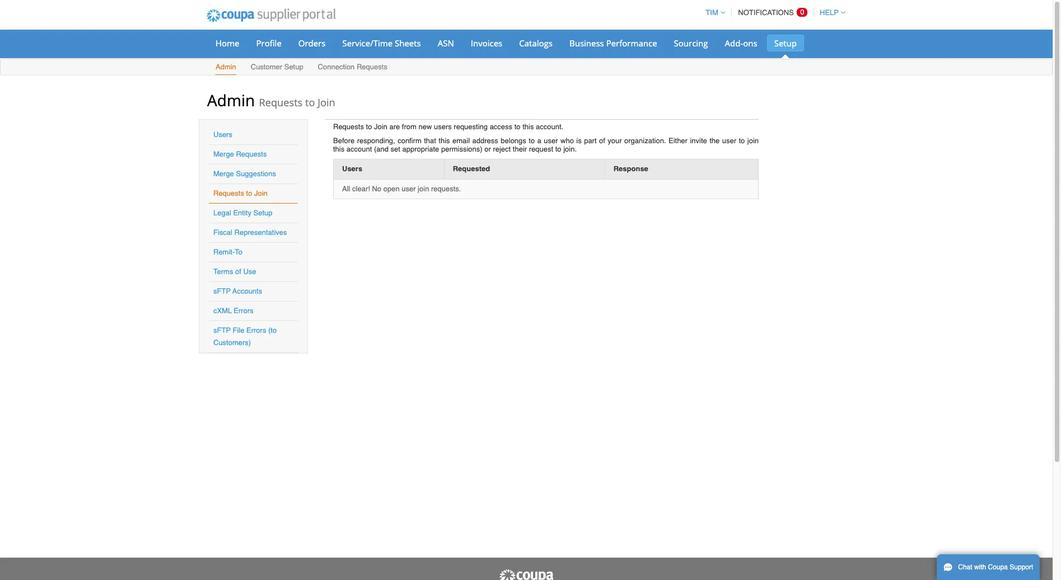 Task type: locate. For each thing, give the bounding box(es) containing it.
2 horizontal spatial setup
[[774, 38, 797, 49]]

this up belongs on the left top of page
[[523, 123, 534, 131]]

admin
[[216, 63, 236, 71], [207, 90, 255, 111]]

requests down customer setup link
[[259, 96, 303, 109]]

0 vertical spatial join
[[747, 137, 759, 145]]

1 merge from the top
[[213, 150, 234, 158]]

admin for admin requests to join
[[207, 90, 255, 111]]

2 sftp from the top
[[213, 326, 231, 335]]

join down the suggestions
[[254, 189, 268, 198]]

of inside requests to join are from new users requesting access to this account. before responding, confirm that this email address belongs to a user who is part of your organization. either invite the user to join this account (and set appropriate permissions) or reject their request to join.
[[599, 137, 605, 145]]

join for requests to join are from new users requesting access to this account. before responding, confirm that this email address belongs to a user who is part of your organization. either invite the user to join this account (and set appropriate permissions) or reject their request to join.
[[374, 123, 387, 131]]

merge requests link
[[213, 150, 267, 158]]

0 vertical spatial admin
[[216, 63, 236, 71]]

users down account
[[342, 165, 362, 173]]

requests up the suggestions
[[236, 150, 267, 158]]

a
[[537, 137, 541, 145]]

reject
[[493, 145, 511, 153]]

accounts
[[232, 287, 262, 296]]

admin requests to join
[[207, 90, 335, 111]]

join
[[747, 137, 759, 145], [418, 185, 429, 193]]

help link
[[815, 8, 845, 17]]

before
[[333, 137, 355, 145]]

join left the requests.
[[418, 185, 429, 193]]

1 horizontal spatial join
[[747, 137, 759, 145]]

1 horizontal spatial setup
[[284, 63, 303, 71]]

1 horizontal spatial coupa supplier portal image
[[498, 569, 554, 581]]

errors
[[234, 307, 254, 315], [246, 326, 266, 335]]

invoices
[[471, 38, 502, 49]]

to
[[235, 248, 242, 256]]

cxml
[[213, 307, 232, 315]]

0 horizontal spatial this
[[333, 145, 344, 153]]

1 vertical spatial merge
[[213, 170, 234, 178]]

merge for merge suggestions
[[213, 170, 234, 178]]

sftp up the customers)
[[213, 326, 231, 335]]

merge suggestions
[[213, 170, 276, 178]]

requests down service/time
[[357, 63, 387, 71]]

sftp for sftp file errors (to customers)
[[213, 326, 231, 335]]

this down users
[[439, 137, 450, 145]]

2 vertical spatial join
[[254, 189, 268, 198]]

notifications
[[738, 8, 794, 17]]

2 merge from the top
[[213, 170, 234, 178]]

performance
[[606, 38, 657, 49]]

2 horizontal spatial join
[[374, 123, 387, 131]]

errors left the (to
[[246, 326, 266, 335]]

1 vertical spatial errors
[[246, 326, 266, 335]]

1 horizontal spatial join
[[318, 96, 335, 109]]

sheets
[[395, 38, 421, 49]]

representatives
[[234, 228, 287, 237]]

user right a
[[544, 137, 558, 145]]

who
[[560, 137, 574, 145]]

invite
[[690, 137, 707, 145]]

0 vertical spatial users
[[213, 130, 232, 139]]

response
[[614, 165, 648, 173]]

this left account
[[333, 145, 344, 153]]

join
[[318, 96, 335, 109], [374, 123, 387, 131], [254, 189, 268, 198]]

0 horizontal spatial join
[[254, 189, 268, 198]]

join.
[[563, 145, 577, 153]]

are
[[389, 123, 400, 131]]

of right part
[[599, 137, 605, 145]]

connection requests link
[[317, 60, 388, 75]]

invoices link
[[464, 35, 510, 52]]

join inside "admin requests to join"
[[318, 96, 335, 109]]

requests inside requests to join are from new users requesting access to this account. before responding, confirm that this email address belongs to a user who is part of your organization. either invite the user to join this account (and set appropriate permissions) or reject their request to join.
[[333, 123, 364, 131]]

0 horizontal spatial users
[[213, 130, 232, 139]]

file
[[233, 326, 244, 335]]

coupa supplier portal image
[[199, 2, 343, 30], [498, 569, 554, 581]]

users up merge requests link
[[213, 130, 232, 139]]

remit-to link
[[213, 248, 242, 256]]

of
[[599, 137, 605, 145], [235, 268, 241, 276]]

1 horizontal spatial of
[[599, 137, 605, 145]]

sftp
[[213, 287, 231, 296], [213, 326, 231, 335]]

1 vertical spatial coupa supplier portal image
[[498, 569, 554, 581]]

catalogs
[[519, 38, 553, 49]]

appropriate
[[402, 145, 439, 153]]

catalogs link
[[512, 35, 560, 52]]

use
[[243, 268, 256, 276]]

merge suggestions link
[[213, 170, 276, 178]]

errors inside sftp file errors (to customers)
[[246, 326, 266, 335]]

errors down accounts
[[234, 307, 254, 315]]

requests to join
[[213, 189, 268, 198]]

users
[[434, 123, 452, 131]]

navigation containing notifications 0
[[701, 2, 845, 24]]

admin down admin link
[[207, 90, 255, 111]]

1 vertical spatial join
[[374, 123, 387, 131]]

new
[[419, 123, 432, 131]]

join down the connection
[[318, 96, 335, 109]]

0 vertical spatial join
[[318, 96, 335, 109]]

coupa
[[988, 564, 1008, 572]]

0 vertical spatial sftp
[[213, 287, 231, 296]]

fiscal
[[213, 228, 232, 237]]

requests for connection
[[357, 63, 387, 71]]

0 horizontal spatial coupa supplier portal image
[[199, 2, 343, 30]]

requests.
[[431, 185, 461, 193]]

0 vertical spatial of
[[599, 137, 605, 145]]

1 vertical spatial of
[[235, 268, 241, 276]]

profile link
[[249, 35, 289, 52]]

requests up before
[[333, 123, 364, 131]]

the
[[710, 137, 720, 145]]

0 vertical spatial merge
[[213, 150, 234, 158]]

setup down notifications 0
[[774, 38, 797, 49]]

1 vertical spatial join
[[418, 185, 429, 193]]

requests for admin
[[259, 96, 303, 109]]

1 sftp from the top
[[213, 287, 231, 296]]

1 vertical spatial admin
[[207, 90, 255, 111]]

sftp up cxml
[[213, 287, 231, 296]]

merge down merge requests link
[[213, 170, 234, 178]]

requests to join are from new users requesting access to this account. before responding, confirm that this email address belongs to a user who is part of your organization. either invite the user to join this account (and set appropriate permissions) or reject their request to join.
[[333, 123, 759, 153]]

requests up legal on the left top of page
[[213, 189, 244, 198]]

email
[[452, 137, 470, 145]]

setup right customer
[[284, 63, 303, 71]]

chat with coupa support
[[958, 564, 1033, 572]]

merge for merge requests
[[213, 150, 234, 158]]

to inside "admin requests to join"
[[305, 96, 315, 109]]

user right "the"
[[722, 137, 736, 145]]

user right open
[[402, 185, 416, 193]]

merge down the users link
[[213, 150, 234, 158]]

join right "the"
[[747, 137, 759, 145]]

asn link
[[430, 35, 461, 52]]

admin down home
[[216, 63, 236, 71]]

this
[[523, 123, 534, 131], [439, 137, 450, 145], [333, 145, 344, 153]]

sftp inside sftp file errors (to customers)
[[213, 326, 231, 335]]

chat with coupa support button
[[937, 555, 1040, 581]]

0 horizontal spatial of
[[235, 268, 241, 276]]

terms of use link
[[213, 268, 256, 276]]

requests
[[357, 63, 387, 71], [259, 96, 303, 109], [333, 123, 364, 131], [236, 150, 267, 158], [213, 189, 244, 198]]

requests for merge
[[236, 150, 267, 158]]

entity
[[233, 209, 251, 217]]

admin inside admin link
[[216, 63, 236, 71]]

1 vertical spatial sftp
[[213, 326, 231, 335]]

organization.
[[624, 137, 666, 145]]

join left are
[[374, 123, 387, 131]]

0
[[800, 8, 804, 16]]

2 vertical spatial setup
[[253, 209, 272, 217]]

navigation
[[701, 2, 845, 24]]

request
[[529, 145, 553, 153]]

join inside requests to join are from new users requesting access to this account. before responding, confirm that this email address belongs to a user who is part of your organization. either invite the user to join this account (and set appropriate permissions) or reject their request to join.
[[374, 123, 387, 131]]

of left use
[[235, 268, 241, 276]]

no
[[372, 185, 381, 193]]

0 vertical spatial setup
[[774, 38, 797, 49]]

with
[[974, 564, 986, 572]]

1 vertical spatial users
[[342, 165, 362, 173]]

setup up representatives
[[253, 209, 272, 217]]

requests inside "admin requests to join"
[[259, 96, 303, 109]]

all
[[342, 185, 350, 193]]

0 horizontal spatial user
[[402, 185, 416, 193]]

0 horizontal spatial setup
[[253, 209, 272, 217]]

from
[[402, 123, 417, 131]]

requested
[[453, 165, 490, 173]]

address
[[472, 137, 498, 145]]



Task type: describe. For each thing, give the bounding box(es) containing it.
tim link
[[701, 8, 725, 17]]

requests to join link
[[213, 189, 268, 198]]

1 horizontal spatial users
[[342, 165, 362, 173]]

ons
[[743, 38, 757, 49]]

customers)
[[213, 339, 251, 347]]

chat
[[958, 564, 972, 572]]

business
[[569, 38, 604, 49]]

business performance
[[569, 38, 657, 49]]

tim
[[706, 8, 718, 17]]

belongs
[[501, 137, 526, 145]]

or
[[484, 145, 491, 153]]

add-ons link
[[718, 35, 765, 52]]

customer
[[251, 63, 282, 71]]

set
[[391, 145, 400, 153]]

requesting
[[454, 123, 488, 131]]

home
[[216, 38, 239, 49]]

legal entity setup link
[[213, 209, 272, 217]]

join for requests to join
[[254, 189, 268, 198]]

asn
[[438, 38, 454, 49]]

sftp accounts link
[[213, 287, 262, 296]]

add-
[[725, 38, 743, 49]]

fiscal representatives
[[213, 228, 287, 237]]

add-ons
[[725, 38, 757, 49]]

customer setup link
[[250, 60, 304, 75]]

sourcing
[[674, 38, 708, 49]]

admin for admin
[[216, 63, 236, 71]]

that
[[424, 137, 436, 145]]

1 horizontal spatial user
[[544, 137, 558, 145]]

part
[[584, 137, 597, 145]]

0 vertical spatial errors
[[234, 307, 254, 315]]

sourcing link
[[667, 35, 715, 52]]

orders link
[[291, 35, 333, 52]]

customer setup
[[251, 63, 303, 71]]

permissions)
[[441, 145, 482, 153]]

connection requests
[[318, 63, 387, 71]]

join inside requests to join are from new users requesting access to this account. before responding, confirm that this email address belongs to a user who is part of your organization. either invite the user to join this account (and set appropriate permissions) or reject their request to join.
[[747, 137, 759, 145]]

connection
[[318, 63, 355, 71]]

their
[[513, 145, 527, 153]]

remit-
[[213, 248, 235, 256]]

legal
[[213, 209, 231, 217]]

is
[[576, 137, 582, 145]]

sftp file errors (to customers)
[[213, 326, 277, 347]]

account.
[[536, 123, 563, 131]]

sftp for sftp accounts
[[213, 287, 231, 296]]

cxml errors
[[213, 307, 254, 315]]

suggestions
[[236, 170, 276, 178]]

home link
[[208, 35, 247, 52]]

0 horizontal spatial join
[[418, 185, 429, 193]]

merge requests
[[213, 150, 267, 158]]

orders
[[298, 38, 326, 49]]

your
[[608, 137, 622, 145]]

terms
[[213, 268, 233, 276]]

sftp accounts
[[213, 287, 262, 296]]

responding,
[[357, 137, 395, 145]]

2 horizontal spatial user
[[722, 137, 736, 145]]

1 horizontal spatial this
[[439, 137, 450, 145]]

(to
[[268, 326, 277, 335]]

admin link
[[215, 60, 237, 75]]

either
[[669, 137, 688, 145]]

open
[[383, 185, 400, 193]]

legal entity setup
[[213, 209, 272, 217]]

service/time
[[342, 38, 393, 49]]

business performance link
[[562, 35, 664, 52]]

1 vertical spatial setup
[[284, 63, 303, 71]]

access
[[490, 123, 512, 131]]

confirm
[[398, 137, 422, 145]]

help
[[820, 8, 839, 17]]

cxml errors link
[[213, 307, 254, 315]]

0 vertical spatial coupa supplier portal image
[[199, 2, 343, 30]]

2 horizontal spatial this
[[523, 123, 534, 131]]

sftp file errors (to customers) link
[[213, 326, 277, 347]]

profile
[[256, 38, 282, 49]]

remit-to
[[213, 248, 242, 256]]

service/time sheets link
[[335, 35, 428, 52]]

clear!
[[352, 185, 370, 193]]

fiscal representatives link
[[213, 228, 287, 237]]

support
[[1010, 564, 1033, 572]]

account
[[347, 145, 372, 153]]

all clear! no open user join requests.
[[342, 185, 461, 193]]

terms of use
[[213, 268, 256, 276]]

notifications 0
[[738, 8, 804, 17]]



Task type: vqa. For each thing, say whether or not it's contained in the screenshot.
Home link
yes



